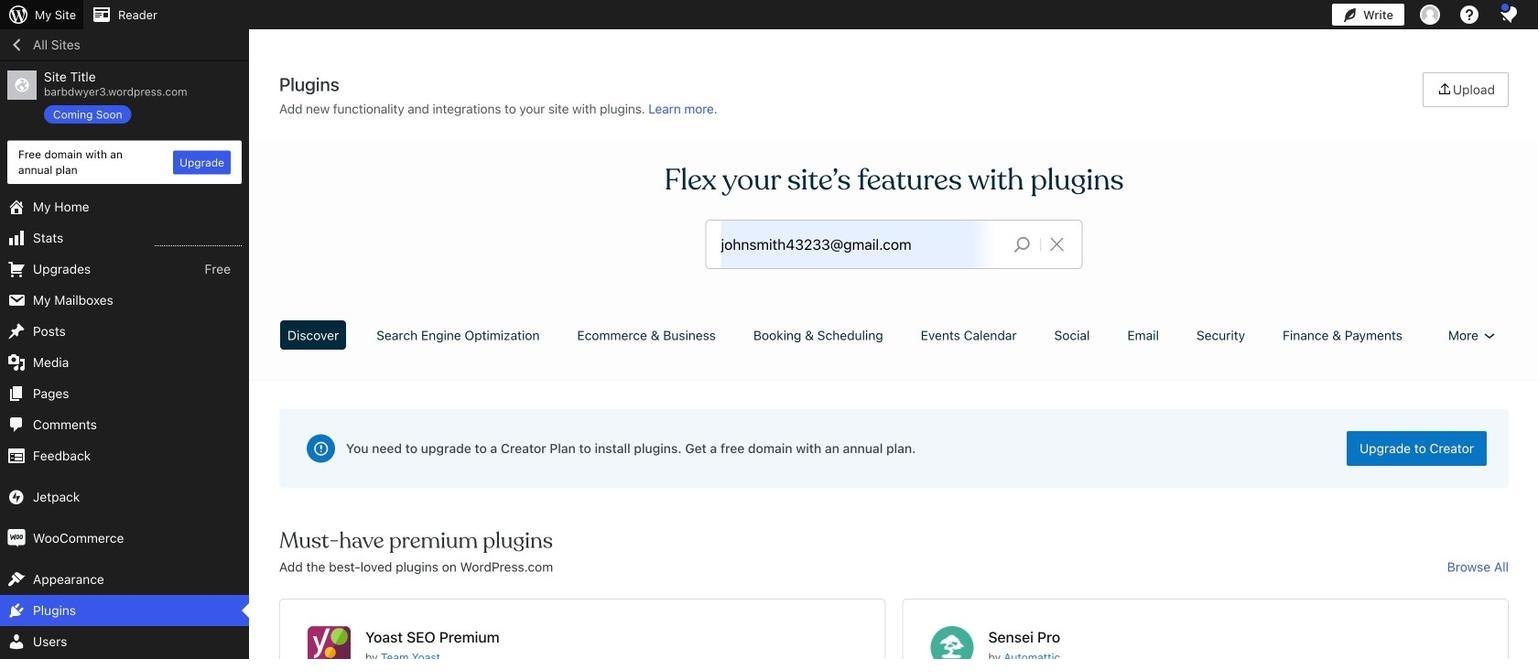 Task type: describe. For each thing, give the bounding box(es) containing it.
2 img image from the top
[[7, 529, 26, 548]]

1 plugin icon image from the left
[[308, 626, 351, 659]]

highest hourly views 0 image
[[155, 235, 242, 246]]



Task type: locate. For each thing, give the bounding box(es) containing it.
0 vertical spatial img image
[[7, 488, 26, 507]]

manage your notifications image
[[1498, 4, 1520, 26]]

close search image
[[1034, 234, 1080, 256]]

Search search field
[[721, 221, 1000, 268]]

1 img image from the top
[[7, 488, 26, 507]]

1 vertical spatial img image
[[7, 529, 26, 548]]

help image
[[1459, 4, 1481, 26]]

my profile image
[[1420, 5, 1441, 25]]

None search field
[[707, 221, 1082, 268]]

open search image
[[1000, 232, 1046, 257]]

0 horizontal spatial plugin icon image
[[308, 626, 351, 659]]

main content
[[273, 72, 1516, 659]]

1 horizontal spatial plugin icon image
[[931, 626, 974, 659]]

2 plugin icon image from the left
[[931, 626, 974, 659]]

plugin icon image
[[308, 626, 351, 659], [931, 626, 974, 659]]

img image
[[7, 488, 26, 507], [7, 529, 26, 548]]



Task type: vqa. For each thing, say whether or not it's contained in the screenshot.
'Sunderland Is A Simple Theme That Supports Full-Site Editing. It Comes With A Set Of Minimal Templates And Design Settings That Can Be Manipulated Through Global Styles. Use It To Build Something Beautiful.' IMAGE
no



